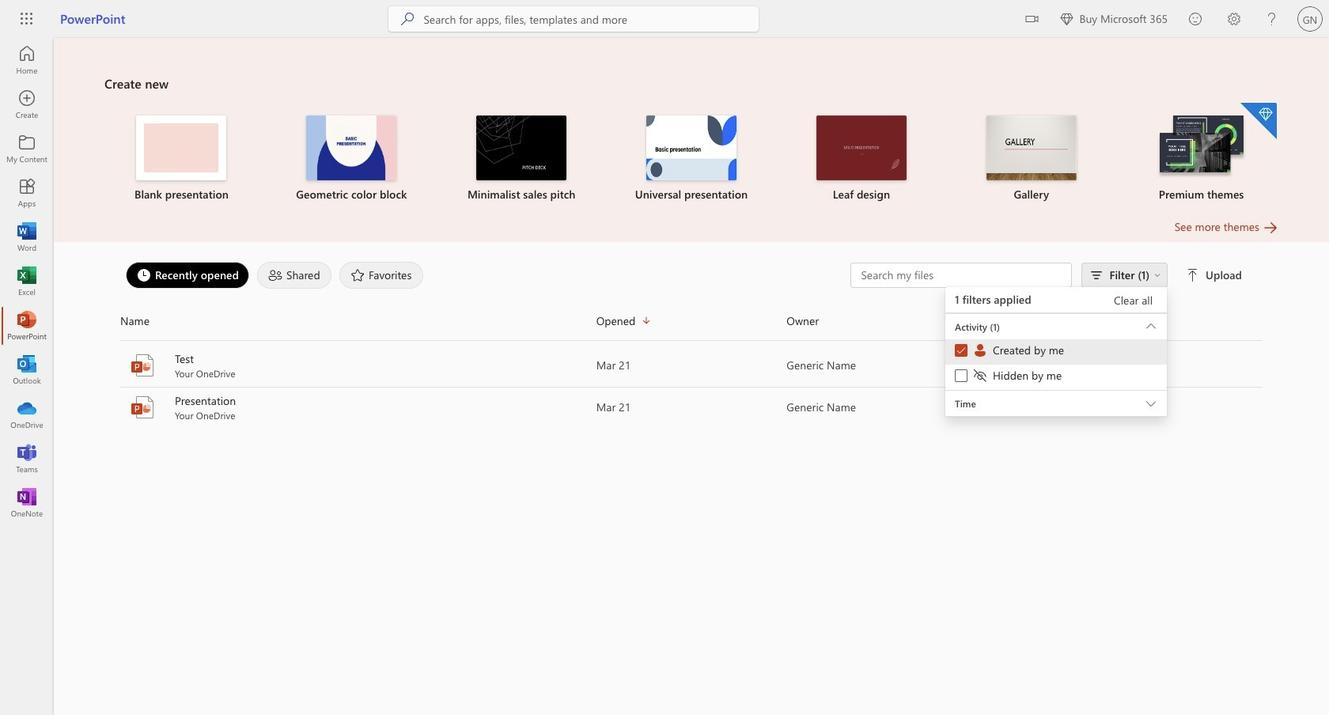 Task type: describe. For each thing, give the bounding box(es) containing it.
outlook image
[[19, 363, 35, 378]]

recently opened element
[[126, 262, 249, 289]]

onenote image
[[19, 495, 35, 511]]

0 vertical spatial powerpoint image
[[19, 318, 35, 334]]

1 menu from the top
[[946, 313, 1168, 314]]

leaf design element
[[786, 116, 937, 203]]

onedrive image
[[19, 407, 35, 423]]

2 tab from the left
[[253, 262, 336, 289]]

displaying 2 out of 2 files. status
[[851, 263, 1246, 420]]

word image
[[19, 230, 35, 245]]

shared element
[[257, 262, 332, 289]]

my content image
[[19, 141, 35, 157]]

premium templates diamond image
[[1241, 103, 1278, 139]]

2 menu from the top
[[946, 314, 1168, 391]]

apps image
[[19, 185, 35, 201]]

geometric color block element
[[276, 116, 427, 203]]

activity, column 4 of 4 column header
[[978, 309, 1263, 334]]

minimalist sales pitch element
[[446, 116, 597, 203]]

universal presentation element
[[616, 116, 767, 203]]

powerpoint image inside the name presentation cell
[[130, 395, 155, 420]]

excel image
[[19, 274, 35, 290]]

premium themes element
[[1126, 103, 1278, 203]]

leaf design image
[[817, 116, 907, 180]]

hidden by me element
[[973, 368, 1062, 384]]

name test cell
[[120, 351, 597, 380]]



Task type: vqa. For each thing, say whether or not it's contained in the screenshot.
Resources dropdown button
no



Task type: locate. For each thing, give the bounding box(es) containing it.
home image
[[19, 52, 35, 68]]

powerpoint image down 'excel' 'icon'
[[19, 318, 35, 334]]

main content
[[54, 38, 1330, 429]]

None search field
[[389, 6, 759, 32]]

universal presentation image
[[647, 116, 737, 180]]

powerpoint image down powerpoint image
[[130, 395, 155, 420]]

0 horizontal spatial powerpoint image
[[19, 318, 35, 334]]

tab list
[[122, 258, 851, 293]]

gallery image
[[987, 116, 1077, 180]]

Search my files text field
[[860, 268, 1064, 283]]

minimalist sales pitch image
[[477, 116, 567, 180]]

1 vertical spatial powerpoint image
[[130, 395, 155, 420]]

menu
[[946, 313, 1168, 314], [946, 314, 1168, 391], [946, 340, 1168, 390]]

list
[[104, 101, 1279, 218]]

gallery element
[[956, 116, 1107, 203]]

name presentation cell
[[120, 393, 597, 422]]

geometric color block image
[[307, 116, 397, 180]]

1 checkbox item from the top
[[946, 340, 1168, 365]]

3 tab from the left
[[336, 262, 428, 289]]

blank presentation element
[[106, 116, 257, 203]]

3 menu from the top
[[946, 340, 1168, 390]]

selected__kc7zx image
[[973, 343, 993, 359]]

banner
[[0, 0, 1330, 41]]

teams image
[[19, 451, 35, 467]]

1 tab from the left
[[122, 262, 253, 289]]

premium themes image
[[1157, 116, 1247, 179]]

powerpoint image
[[130, 353, 155, 378]]

gn image
[[1298, 6, 1323, 32]]

checkbox item down created by me element
[[946, 365, 1168, 390]]

favorites element
[[340, 262, 424, 289]]

create image
[[19, 97, 35, 112]]

checkbox item up hidden by me element
[[946, 340, 1168, 365]]

application
[[0, 38, 1330, 716]]

Search box. Suggestions appear as you type. search field
[[424, 6, 759, 32]]

checkbox item
[[946, 340, 1168, 365], [946, 365, 1168, 390]]

1 horizontal spatial powerpoint image
[[130, 395, 155, 420]]

2 checkbox item from the top
[[946, 365, 1168, 390]]

powerpoint image
[[19, 318, 35, 334], [130, 395, 155, 420]]

tab
[[122, 262, 253, 289], [253, 262, 336, 289], [336, 262, 428, 289]]

created by me element
[[973, 343, 1065, 359]]

navigation
[[0, 38, 54, 526]]

row
[[120, 309, 1263, 341]]



